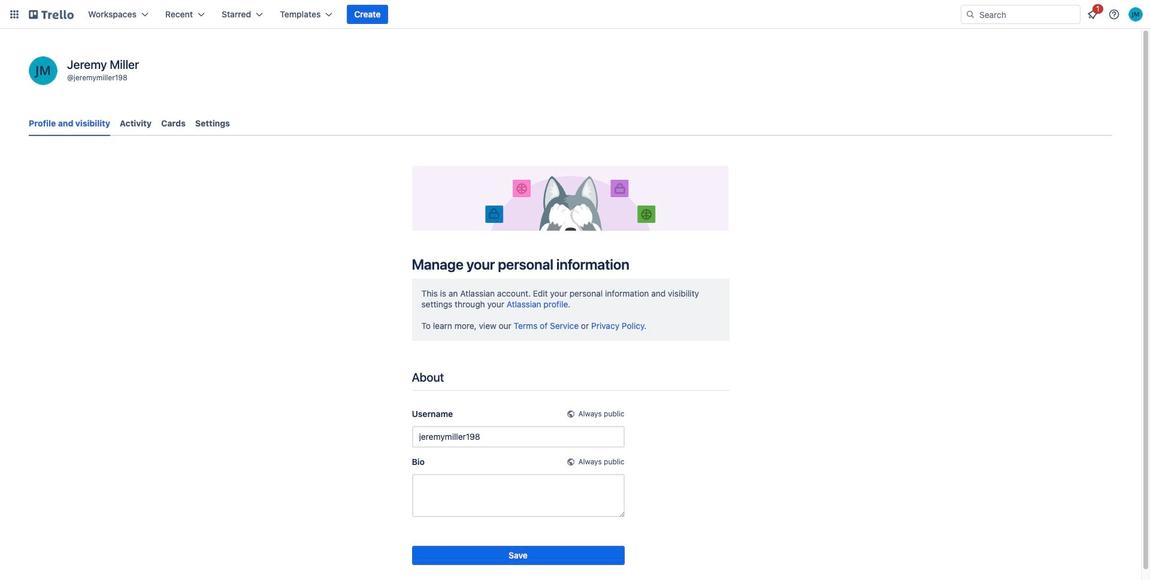 Task type: locate. For each thing, give the bounding box(es) containing it.
None text field
[[412, 426, 625, 448], [412, 474, 625, 517], [412, 426, 625, 448], [412, 474, 625, 517]]

1 notification image
[[1086, 7, 1101, 22]]

back to home image
[[29, 5, 74, 24]]

search image
[[966, 10, 976, 19]]



Task type: describe. For each thing, give the bounding box(es) containing it.
open information menu image
[[1109, 8, 1121, 20]]

Search field
[[962, 5, 1081, 24]]

primary element
[[0, 0, 1151, 29]]

jeremy miller (jeremymiller198) image
[[29, 56, 58, 85]]

jeremy miller (jeremymiller198) image
[[1129, 7, 1144, 22]]



Task type: vqa. For each thing, say whether or not it's contained in the screenshot.
Primary Element
yes



